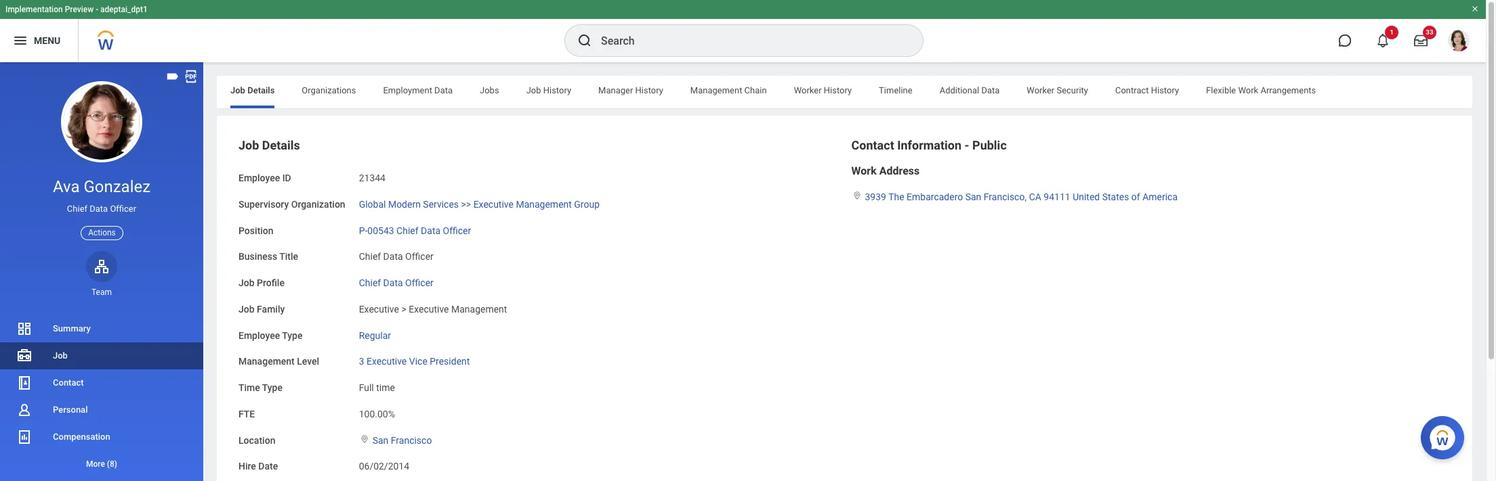 Task type: describe. For each thing, give the bounding box(es) containing it.
job image
[[16, 348, 33, 365]]

- for public
[[965, 138, 969, 152]]

employment data
[[383, 85, 453, 96]]

history for worker history
[[824, 85, 852, 96]]

public
[[972, 138, 1007, 152]]

officer inside the navigation pane region
[[110, 204, 136, 214]]

employee id element
[[359, 165, 386, 185]]

employee id
[[239, 173, 291, 184]]

3 executive vice president link
[[359, 354, 470, 367]]

management inside job family element
[[451, 304, 507, 315]]

employment
[[383, 85, 432, 96]]

family
[[257, 304, 285, 315]]

view team image
[[94, 259, 110, 275]]

compensation link
[[0, 424, 203, 451]]

manager
[[598, 85, 633, 96]]

vice
[[409, 357, 427, 367]]

personal image
[[16, 402, 33, 419]]

chief up business title element
[[396, 225, 419, 236]]

summary
[[53, 324, 91, 334]]

worker for worker security
[[1027, 85, 1055, 96]]

>>
[[461, 199, 471, 210]]

more (8) button
[[0, 457, 203, 473]]

modern
[[388, 199, 421, 210]]

employee for employee id
[[239, 173, 280, 184]]

chief data officer inside the navigation pane region
[[67, 204, 136, 214]]

>
[[401, 304, 406, 315]]

data up >
[[383, 278, 403, 289]]

profile logan mcneil image
[[1448, 30, 1470, 54]]

employee for employee type
[[239, 330, 280, 341]]

contact link
[[0, 370, 203, 397]]

job details button
[[239, 138, 300, 152]]

id
[[282, 173, 291, 184]]

94111
[[1044, 192, 1070, 203]]

president
[[430, 357, 470, 367]]

full
[[359, 383, 374, 394]]

notifications large image
[[1376, 34, 1390, 47]]

chief data officer for chief data officer link
[[359, 278, 434, 289]]

information
[[897, 138, 962, 152]]

job up "employee id"
[[239, 138, 259, 152]]

contact image
[[16, 375, 33, 392]]

contract history
[[1115, 85, 1179, 96]]

of
[[1132, 192, 1140, 203]]

summary image
[[16, 321, 33, 337]]

chief inside the navigation pane region
[[67, 204, 87, 214]]

history for job history
[[543, 85, 571, 96]]

job details inside group
[[239, 138, 300, 152]]

implementation
[[5, 5, 63, 14]]

job right jobs
[[526, 85, 541, 96]]

00543
[[367, 225, 394, 236]]

adeptai_dpt1
[[100, 5, 148, 14]]

Search Workday  search field
[[601, 26, 895, 56]]

san inside "contact information - public" group
[[965, 192, 981, 203]]

francisco,
[[984, 192, 1027, 203]]

global
[[359, 199, 386, 210]]

job family
[[239, 304, 285, 315]]

contact information - public button
[[851, 138, 1007, 152]]

embarcadero
[[907, 192, 963, 203]]

san inside job details group
[[372, 435, 388, 446]]

title
[[279, 252, 298, 262]]

job inside job link
[[53, 351, 68, 361]]

position
[[239, 225, 274, 236]]

chief down business title element
[[359, 278, 381, 289]]

p-00543 chief data officer
[[359, 225, 471, 236]]

business title
[[239, 252, 298, 262]]

team
[[91, 288, 112, 297]]

3939 the embarcadero san francisco, ca 94111 united states of america link
[[865, 189, 1178, 203]]

organization
[[291, 199, 345, 210]]

details inside group
[[262, 138, 300, 152]]

timeline
[[879, 85, 913, 96]]

more
[[86, 460, 105, 470]]

data right additional
[[981, 85, 1000, 96]]

chain
[[744, 85, 767, 96]]

manager history
[[598, 85, 663, 96]]

preview
[[65, 5, 94, 14]]

the
[[888, 192, 904, 203]]

- for adeptai_dpt1
[[96, 5, 98, 14]]

tab list containing job details
[[217, 76, 1472, 108]]

33 button
[[1406, 26, 1437, 56]]

executive > executive management
[[359, 304, 507, 315]]

job link
[[0, 343, 203, 370]]

supervisory
[[239, 199, 289, 210]]

america
[[1143, 192, 1178, 203]]

team link
[[86, 251, 117, 298]]

services
[[423, 199, 459, 210]]

ava
[[53, 178, 80, 197]]

location
[[239, 435, 275, 446]]

executive right '>>'
[[473, 199, 514, 210]]

contract
[[1115, 85, 1149, 96]]

date
[[258, 462, 278, 472]]

contact for contact
[[53, 378, 84, 388]]

san francisco
[[372, 435, 432, 446]]

compensation image
[[16, 430, 33, 446]]

contact information - public
[[851, 138, 1007, 152]]

data right employment
[[434, 85, 453, 96]]

inbox large image
[[1414, 34, 1428, 47]]

management chain
[[690, 85, 767, 96]]

job details group
[[239, 138, 838, 482]]

implementation preview -   adeptai_dpt1
[[5, 5, 148, 14]]

contact information - public group
[[851, 138, 1451, 204]]

navigation pane region
[[0, 62, 203, 482]]

francisco
[[391, 435, 432, 446]]

global modern services >> executive management group link
[[359, 196, 600, 210]]

personal link
[[0, 397, 203, 424]]

3939
[[865, 192, 886, 203]]

organizations
[[302, 85, 356, 96]]

actions
[[88, 228, 116, 238]]

p-00543 chief data officer link
[[359, 223, 471, 236]]

address
[[879, 165, 920, 178]]

job profile
[[239, 278, 285, 289]]

time type
[[239, 383, 283, 394]]



Task type: vqa. For each thing, say whether or not it's contained in the screenshot.


Task type: locate. For each thing, give the bounding box(es) containing it.
job details up job details button
[[230, 85, 275, 96]]

history left "timeline"
[[824, 85, 852, 96]]

arrangements
[[1261, 85, 1316, 96]]

data down services
[[421, 225, 440, 236]]

1 vertical spatial -
[[965, 138, 969, 152]]

profile
[[257, 278, 285, 289]]

san up hire date element at bottom
[[372, 435, 388, 446]]

job family element
[[359, 296, 507, 316]]

personal
[[53, 405, 88, 415]]

executive
[[473, 199, 514, 210], [359, 304, 399, 315], [409, 304, 449, 315], [367, 357, 407, 367]]

chief data officer up chief data officer link
[[359, 252, 434, 262]]

fte
[[239, 409, 255, 420]]

san
[[965, 192, 981, 203], [372, 435, 388, 446]]

3 executive vice president
[[359, 357, 470, 367]]

additional
[[940, 85, 979, 96]]

contact up 'work address'
[[851, 138, 894, 152]]

more (8) button
[[0, 451, 203, 478]]

1 button
[[1368, 26, 1399, 56]]

officer down '>>'
[[443, 225, 471, 236]]

1 vertical spatial employee
[[239, 330, 280, 341]]

ava gonzalez
[[53, 178, 150, 197]]

1 horizontal spatial work
[[1238, 85, 1258, 96]]

chief data officer down ava gonzalez
[[67, 204, 136, 214]]

security
[[1057, 85, 1088, 96]]

1 vertical spatial location image
[[359, 435, 370, 444]]

chief data officer link
[[359, 275, 434, 289]]

0 vertical spatial -
[[96, 5, 98, 14]]

executive right >
[[409, 304, 449, 315]]

employee type
[[239, 330, 302, 341]]

group
[[574, 199, 600, 210]]

additional data
[[940, 85, 1000, 96]]

hire date element
[[359, 453, 409, 474]]

0 horizontal spatial location image
[[359, 435, 370, 444]]

0 vertical spatial type
[[282, 330, 302, 341]]

states
[[1102, 192, 1129, 203]]

level
[[297, 357, 319, 367]]

0 vertical spatial details
[[247, 85, 275, 96]]

tab list
[[217, 76, 1472, 108]]

chief
[[67, 204, 87, 214], [396, 225, 419, 236], [359, 252, 381, 262], [359, 278, 381, 289]]

- inside menu banner
[[96, 5, 98, 14]]

location image for work address
[[851, 191, 862, 201]]

gonzalez
[[84, 178, 150, 197]]

view printable version (pdf) image
[[184, 69, 199, 84]]

0 vertical spatial chief data officer
[[67, 204, 136, 214]]

hire
[[239, 462, 256, 472]]

history left the manager at the top left
[[543, 85, 571, 96]]

1 horizontal spatial -
[[965, 138, 969, 152]]

close environment banner image
[[1471, 5, 1479, 13]]

history for contract history
[[1151, 85, 1179, 96]]

history for manager history
[[635, 85, 663, 96]]

0 horizontal spatial contact
[[53, 378, 84, 388]]

0 vertical spatial san
[[965, 192, 981, 203]]

0 horizontal spatial work
[[851, 165, 877, 178]]

details up id
[[262, 138, 300, 152]]

compensation
[[53, 432, 110, 442]]

p-
[[359, 225, 368, 236]]

job left profile
[[239, 278, 255, 289]]

worker right chain
[[794, 85, 822, 96]]

management left chain
[[690, 85, 742, 96]]

0 horizontal spatial -
[[96, 5, 98, 14]]

time
[[376, 383, 395, 394]]

history
[[543, 85, 571, 96], [635, 85, 663, 96], [824, 85, 852, 96], [1151, 85, 1179, 96]]

list
[[0, 316, 203, 478]]

data down ava gonzalez
[[90, 204, 108, 214]]

1 vertical spatial job details
[[239, 138, 300, 152]]

2 vertical spatial chief data officer
[[359, 278, 434, 289]]

worker left security
[[1027, 85, 1055, 96]]

type for employee type
[[282, 330, 302, 341]]

3
[[359, 357, 364, 367]]

location image for location
[[359, 435, 370, 444]]

location image
[[851, 191, 862, 201], [359, 435, 370, 444]]

officer inside business title element
[[405, 252, 434, 262]]

0 vertical spatial employee
[[239, 173, 280, 184]]

21344
[[359, 173, 386, 184]]

job details
[[230, 85, 275, 96], [239, 138, 300, 152]]

06/02/2014
[[359, 462, 409, 472]]

1 employee from the top
[[239, 173, 280, 184]]

0 vertical spatial work
[[1238, 85, 1258, 96]]

type up management level
[[282, 330, 302, 341]]

worker for worker history
[[794, 85, 822, 96]]

search image
[[577, 33, 593, 49]]

(8)
[[107, 460, 117, 470]]

worker history
[[794, 85, 852, 96]]

summary link
[[0, 316, 203, 343]]

type for time type
[[262, 383, 283, 394]]

1 vertical spatial type
[[262, 383, 283, 394]]

work address
[[851, 165, 920, 178]]

1 vertical spatial chief data officer
[[359, 252, 434, 262]]

work right flexible
[[1238, 85, 1258, 96]]

history right the manager at the top left
[[635, 85, 663, 96]]

jobs
[[480, 85, 499, 96]]

worker security
[[1027, 85, 1088, 96]]

menu banner
[[0, 0, 1486, 62]]

type right time
[[262, 383, 283, 394]]

hire date
[[239, 462, 278, 472]]

work inside "contact information - public" group
[[851, 165, 877, 178]]

flexible work arrangements
[[1206, 85, 1316, 96]]

location image left 3939
[[851, 191, 862, 201]]

1 history from the left
[[543, 85, 571, 96]]

employee up supervisory
[[239, 173, 280, 184]]

100.00%
[[359, 409, 395, 420]]

1 horizontal spatial worker
[[1027, 85, 1055, 96]]

tag image
[[165, 69, 180, 84]]

work up 3939
[[851, 165, 877, 178]]

details up job details button
[[247, 85, 275, 96]]

team ava gonzalez element
[[86, 287, 117, 298]]

chief down p-
[[359, 252, 381, 262]]

contact
[[851, 138, 894, 152], [53, 378, 84, 388]]

san left francisco,
[[965, 192, 981, 203]]

1 horizontal spatial contact
[[851, 138, 894, 152]]

0 vertical spatial job details
[[230, 85, 275, 96]]

1 horizontal spatial san
[[965, 192, 981, 203]]

1 horizontal spatial location image
[[851, 191, 862, 201]]

job history
[[526, 85, 571, 96]]

time
[[239, 383, 260, 394]]

history right 'contract'
[[1151, 85, 1179, 96]]

employee down job family
[[239, 330, 280, 341]]

management level
[[239, 357, 319, 367]]

location image inside "contact information - public" group
[[851, 191, 862, 201]]

officer down gonzalez
[[110, 204, 136, 214]]

management down employee type
[[239, 357, 295, 367]]

ca
[[1029, 192, 1041, 203]]

job details inside tab list
[[230, 85, 275, 96]]

contact up the personal at the left bottom of the page
[[53, 378, 84, 388]]

full time element
[[359, 380, 395, 394]]

location image inside job details group
[[359, 435, 370, 444]]

data inside the navigation pane region
[[90, 204, 108, 214]]

san francisco link
[[372, 433, 432, 446]]

job
[[230, 85, 245, 96], [526, 85, 541, 96], [239, 138, 259, 152], [239, 278, 255, 289], [239, 304, 255, 315], [53, 351, 68, 361]]

1 worker from the left
[[794, 85, 822, 96]]

2 employee from the top
[[239, 330, 280, 341]]

33
[[1426, 28, 1434, 36]]

fte element
[[359, 401, 395, 421]]

1 vertical spatial work
[[851, 165, 877, 178]]

job left family
[[239, 304, 255, 315]]

data
[[434, 85, 453, 96], [981, 85, 1000, 96], [90, 204, 108, 214], [421, 225, 440, 236], [383, 252, 403, 262], [383, 278, 403, 289]]

management up president
[[451, 304, 507, 315]]

chief inside business title element
[[359, 252, 381, 262]]

contact inside the navigation pane region
[[53, 378, 84, 388]]

2 history from the left
[[635, 85, 663, 96]]

united
[[1073, 192, 1100, 203]]

3939 the embarcadero san francisco, ca 94111 united states of america
[[865, 192, 1178, 203]]

work inside tab list
[[1238, 85, 1258, 96]]

regular
[[359, 330, 391, 341]]

chief data officer for business title element
[[359, 252, 434, 262]]

executive right '3'
[[367, 357, 407, 367]]

management
[[690, 85, 742, 96], [516, 199, 572, 210], [451, 304, 507, 315], [239, 357, 295, 367]]

more (8)
[[86, 460, 117, 470]]

chief data officer up >
[[359, 278, 434, 289]]

2 worker from the left
[[1027, 85, 1055, 96]]

1 vertical spatial contact
[[53, 378, 84, 388]]

justify image
[[12, 33, 28, 49]]

chief down ava
[[67, 204, 87, 214]]

0 horizontal spatial worker
[[794, 85, 822, 96]]

officer down p-00543 chief data officer
[[405, 252, 434, 262]]

0 vertical spatial contact
[[851, 138, 894, 152]]

employee
[[239, 173, 280, 184], [239, 330, 280, 341]]

list containing summary
[[0, 316, 203, 478]]

full time
[[359, 383, 395, 394]]

contact for contact information - public
[[851, 138, 894, 152]]

1 vertical spatial san
[[372, 435, 388, 446]]

data inside business title element
[[383, 252, 403, 262]]

business title element
[[359, 243, 434, 264]]

- right preview
[[96, 5, 98, 14]]

job details up "employee id"
[[239, 138, 300, 152]]

executive left >
[[359, 304, 399, 315]]

-
[[96, 5, 98, 14], [965, 138, 969, 152]]

actions button
[[81, 226, 123, 240]]

officer up job family element
[[405, 278, 434, 289]]

flexible
[[1206, 85, 1236, 96]]

job up job details button
[[230, 85, 245, 96]]

job down summary
[[53, 351, 68, 361]]

menu button
[[0, 19, 78, 62]]

- inside "contact information - public" group
[[965, 138, 969, 152]]

- left public
[[965, 138, 969, 152]]

business
[[239, 252, 277, 262]]

management inside tab list
[[690, 85, 742, 96]]

location image down 100.00%
[[359, 435, 370, 444]]

0 horizontal spatial san
[[372, 435, 388, 446]]

management left "group"
[[516, 199, 572, 210]]

0 vertical spatial location image
[[851, 191, 862, 201]]

contact inside group
[[851, 138, 894, 152]]

3 history from the left
[[824, 85, 852, 96]]

4 history from the left
[[1151, 85, 1179, 96]]

1 vertical spatial details
[[262, 138, 300, 152]]

menu
[[34, 35, 60, 46]]

details inside tab list
[[247, 85, 275, 96]]

data up chief data officer link
[[383, 252, 403, 262]]



